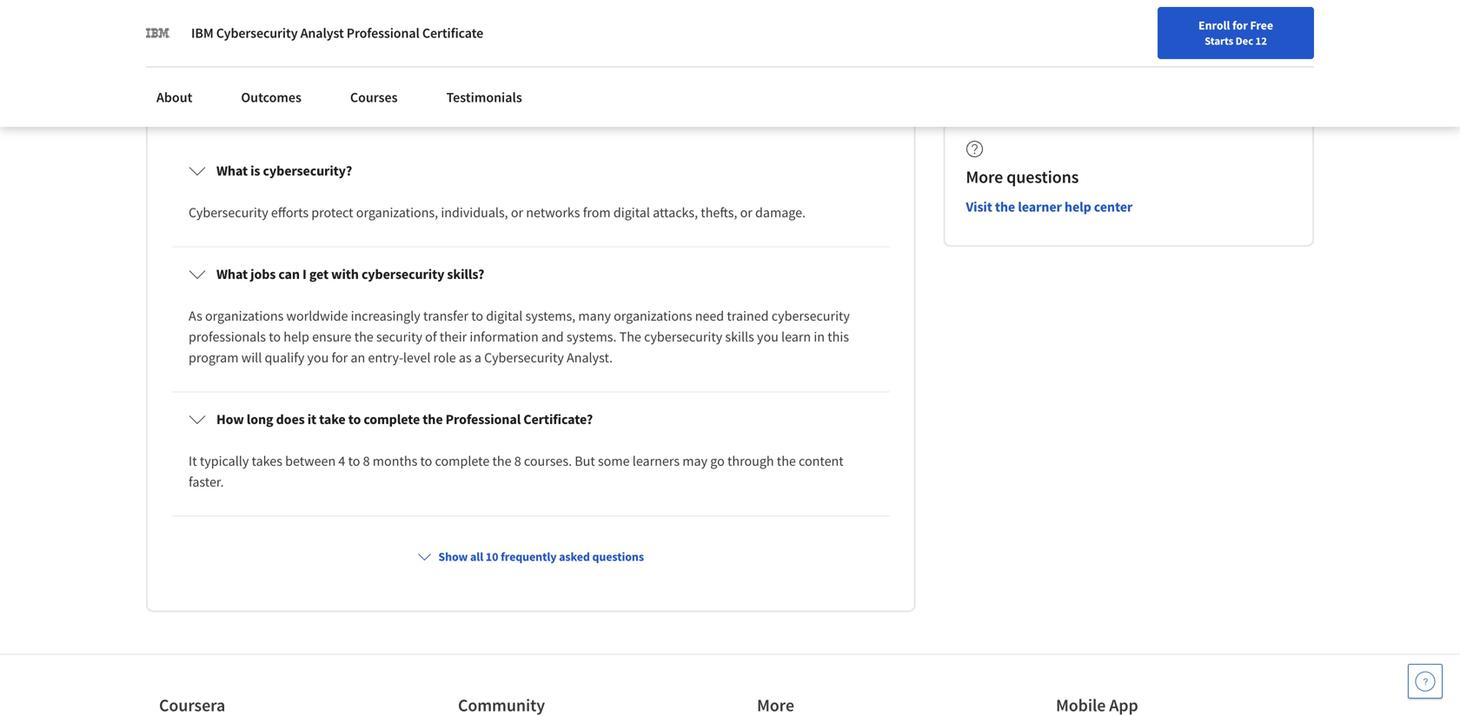Task type: locate. For each thing, give the bounding box(es) containing it.
qualify
[[265, 349, 305, 366]]

about
[[157, 89, 193, 106]]

1 horizontal spatial cybersecurity
[[644, 328, 723, 346]]

0 horizontal spatial more
[[757, 695, 795, 716]]

attacks,
[[653, 204, 698, 221]]

1 horizontal spatial for
[[1233, 17, 1248, 33]]

organizations up the professionals
[[205, 307, 284, 325]]

0 vertical spatial more
[[966, 166, 1004, 188]]

or right thefts,
[[740, 204, 753, 221]]

help center image
[[1416, 671, 1436, 692]]

learn
[[782, 328, 811, 346]]

in
[[814, 328, 825, 346]]

1 what from the top
[[217, 162, 248, 179]]

for left an
[[332, 349, 348, 366]]

0 horizontal spatial 8
[[363, 453, 370, 470]]

what jobs can i get with cybersecurity skills? button
[[175, 250, 887, 299]]

None search field
[[248, 11, 665, 46]]

cybersecurity inside the as organizations worldwide increasingly transfer to digital systems, many organizations need trained cybersecurity professionals to help ensure the security of their information and systems. the cybersecurity skills you learn in this program will qualify you for an entry-level role as a cybersecurity analyst.
[[484, 349, 564, 366]]

questions
[[329, 59, 431, 90], [1007, 166, 1079, 188], [593, 549, 644, 565]]

0 horizontal spatial digital
[[486, 307, 523, 325]]

to
[[471, 307, 484, 325], [269, 328, 281, 346], [348, 411, 361, 428], [348, 453, 360, 470], [420, 453, 432, 470]]

0 vertical spatial for
[[1233, 17, 1248, 33]]

outcomes link
[[231, 78, 312, 117]]

frequently
[[146, 59, 259, 90]]

for
[[1233, 17, 1248, 33], [332, 349, 348, 366]]

digital
[[614, 204, 650, 221], [486, 307, 523, 325]]

certificate
[[422, 24, 484, 42]]

2 vertical spatial cybersecurity
[[484, 349, 564, 366]]

cybersecurity up in
[[772, 307, 850, 325]]

organizations up the
[[614, 307, 693, 325]]

12
[[1256, 34, 1268, 48]]

1 vertical spatial asked
[[559, 549, 590, 565]]

what left is
[[217, 162, 248, 179]]

take
[[319, 411, 346, 428]]

need
[[695, 307, 724, 325]]

help left center
[[1065, 198, 1092, 216]]

security
[[376, 328, 423, 346]]

1 horizontal spatial asked
[[559, 549, 590, 565]]

months
[[373, 453, 418, 470]]

0 vertical spatial help
[[1065, 198, 1092, 216]]

or left networks
[[511, 204, 524, 221]]

collapsed list
[[169, 140, 893, 716]]

efforts
[[271, 204, 309, 221]]

help up qualify
[[284, 328, 309, 346]]

asked down analyst
[[264, 59, 325, 90]]

starts
[[1205, 34, 1234, 48]]

to inside how long does it take to complete the professional certificate? dropdown button
[[348, 411, 361, 428]]

1 vertical spatial more
[[757, 695, 795, 716]]

an
[[351, 349, 365, 366]]

1 horizontal spatial 8
[[515, 453, 521, 470]]

1 horizontal spatial help
[[1065, 198, 1092, 216]]

0 horizontal spatial professional
[[347, 24, 420, 42]]

more
[[966, 166, 1004, 188], [757, 695, 795, 716]]

cybersecurity down need
[[644, 328, 723, 346]]

0 vertical spatial what
[[217, 162, 248, 179]]

for up dec
[[1233, 17, 1248, 33]]

1 vertical spatial cybersecurity
[[189, 204, 268, 221]]

0 horizontal spatial for
[[332, 349, 348, 366]]

professional right analyst
[[347, 24, 420, 42]]

cybersecurity
[[362, 266, 445, 283], [772, 307, 850, 325], [644, 328, 723, 346]]

digital right from
[[614, 204, 650, 221]]

the right "visit"
[[996, 198, 1016, 216]]

free
[[1251, 17, 1274, 33]]

cybersecurity up increasingly
[[362, 266, 445, 283]]

systems,
[[526, 307, 576, 325]]

more for more
[[757, 695, 795, 716]]

the left "courses."
[[493, 453, 512, 470]]

1 vertical spatial complete
[[435, 453, 490, 470]]

0 horizontal spatial you
[[307, 349, 329, 366]]

professional down a
[[446, 411, 521, 428]]

certificate?
[[524, 411, 593, 428]]

cybersecurity
[[216, 24, 298, 42], [189, 204, 268, 221], [484, 349, 564, 366]]

0 vertical spatial cybersecurity
[[362, 266, 445, 283]]

you
[[757, 328, 779, 346], [307, 349, 329, 366]]

skills?
[[447, 266, 485, 283]]

1 8 from the left
[[363, 453, 370, 470]]

ibm cybersecurity analyst professional certificate
[[191, 24, 484, 42]]

information
[[470, 328, 539, 346]]

long
[[247, 411, 273, 428]]

the up an
[[354, 328, 374, 346]]

as
[[189, 307, 202, 325]]

program
[[189, 349, 239, 366]]

frequently
[[501, 549, 557, 565]]

frequently asked questions
[[146, 59, 431, 90]]

cybersecurity down is
[[189, 204, 268, 221]]

1 vertical spatial digital
[[486, 307, 523, 325]]

what
[[217, 162, 248, 179], [217, 266, 248, 283]]

1 vertical spatial what
[[217, 266, 248, 283]]

courses link
[[340, 78, 408, 117]]

1 horizontal spatial questions
[[593, 549, 644, 565]]

0 horizontal spatial questions
[[329, 59, 431, 90]]

or
[[511, 204, 524, 221], [740, 204, 753, 221]]

0 vertical spatial asked
[[264, 59, 325, 90]]

center
[[1095, 198, 1133, 216]]

what inside dropdown button
[[217, 162, 248, 179]]

1 horizontal spatial complete
[[435, 453, 490, 470]]

show
[[439, 549, 468, 565]]

1 vertical spatial cybersecurity
[[772, 307, 850, 325]]

1 horizontal spatial or
[[740, 204, 753, 221]]

complete up months
[[364, 411, 420, 428]]

enroll
[[1199, 17, 1231, 33]]

is
[[251, 162, 260, 179]]

8
[[363, 453, 370, 470], [515, 453, 521, 470]]

takes
[[252, 453, 283, 470]]

analyst.
[[567, 349, 613, 366]]

2 8 from the left
[[515, 453, 521, 470]]

but
[[575, 453, 595, 470]]

to right take
[[348, 411, 361, 428]]

you right skills
[[757, 328, 779, 346]]

what for what jobs can i get with cybersecurity skills?
[[217, 266, 248, 283]]

1 horizontal spatial professional
[[446, 411, 521, 428]]

the down role
[[423, 411, 443, 428]]

to right months
[[420, 453, 432, 470]]

1 horizontal spatial more
[[966, 166, 1004, 188]]

0 horizontal spatial complete
[[364, 411, 420, 428]]

2 horizontal spatial questions
[[1007, 166, 1079, 188]]

thefts,
[[701, 204, 738, 221]]

what is cybersecurity? button
[[175, 146, 887, 195]]

1 horizontal spatial you
[[757, 328, 779, 346]]

courses
[[350, 89, 398, 106]]

0 horizontal spatial cybersecurity
[[362, 266, 445, 283]]

through
[[728, 453, 774, 470]]

1 vertical spatial for
[[332, 349, 348, 366]]

increasingly
[[351, 307, 421, 325]]

what inside dropdown button
[[217, 266, 248, 283]]

digital inside the as organizations worldwide increasingly transfer to digital systems, many organizations need trained cybersecurity professionals to help ensure the security of their information and systems. the cybersecurity skills you learn in this program will qualify you for an entry-level role as a cybersecurity analyst.
[[486, 307, 523, 325]]

and
[[542, 328, 564, 346]]

it
[[189, 453, 197, 470]]

organizations,
[[356, 204, 438, 221]]

outcomes
[[241, 89, 302, 106]]

role
[[434, 349, 456, 366]]

2 vertical spatial questions
[[593, 549, 644, 565]]

1 horizontal spatial digital
[[614, 204, 650, 221]]

of
[[425, 328, 437, 346]]

0 vertical spatial complete
[[364, 411, 420, 428]]

0 horizontal spatial organizations
[[205, 307, 284, 325]]

8 right 4
[[363, 453, 370, 470]]

1 vertical spatial professional
[[446, 411, 521, 428]]

to for transfer
[[471, 307, 484, 325]]

damage.
[[756, 204, 806, 221]]

asked
[[264, 59, 325, 90], [559, 549, 590, 565]]

complete right months
[[435, 453, 490, 470]]

get
[[309, 266, 329, 283]]

1 or from the left
[[511, 204, 524, 221]]

will
[[241, 349, 262, 366]]

0 vertical spatial you
[[757, 328, 779, 346]]

0 horizontal spatial or
[[511, 204, 524, 221]]

learners
[[633, 453, 680, 470]]

show notifications image
[[1226, 22, 1247, 43]]

cybersecurity inside what jobs can i get with cybersecurity skills? dropdown button
[[362, 266, 445, 283]]

to up qualify
[[269, 328, 281, 346]]

asked right the frequently
[[559, 549, 590, 565]]

between
[[285, 453, 336, 470]]

cybersecurity up frequently asked questions
[[216, 24, 298, 42]]

what left jobs
[[217, 266, 248, 283]]

0 horizontal spatial help
[[284, 328, 309, 346]]

how long does it take to complete the professional certificate? button
[[175, 395, 887, 444]]

digital up information
[[486, 307, 523, 325]]

cybersecurity down information
[[484, 349, 564, 366]]

1 vertical spatial help
[[284, 328, 309, 346]]

8 left "courses."
[[515, 453, 521, 470]]

professional
[[347, 24, 420, 42], [446, 411, 521, 428]]

from
[[583, 204, 611, 221]]

to right 4
[[348, 453, 360, 470]]

to right 'transfer' at left top
[[471, 307, 484, 325]]

help inside the as organizations worldwide increasingly transfer to digital systems, many organizations need trained cybersecurity professionals to help ensure the security of their information and systems. the cybersecurity skills you learn in this program will qualify you for an entry-level role as a cybersecurity analyst.
[[284, 328, 309, 346]]

you down ensure at left
[[307, 349, 329, 366]]

2 horizontal spatial cybersecurity
[[772, 307, 850, 325]]

2 what from the top
[[217, 266, 248, 283]]

1 horizontal spatial organizations
[[614, 307, 693, 325]]

jobs
[[251, 266, 276, 283]]

courses.
[[524, 453, 572, 470]]



Task type: vqa. For each thing, say whether or not it's contained in the screenshot.
K
no



Task type: describe. For each thing, give the bounding box(es) containing it.
go
[[711, 453, 725, 470]]

to for take
[[348, 411, 361, 428]]

all
[[470, 549, 484, 565]]

testimonials
[[447, 89, 522, 106]]

0 vertical spatial questions
[[329, 59, 431, 90]]

as organizations worldwide increasingly transfer to digital systems, many organizations need trained cybersecurity professionals to help ensure the security of their information and systems. the cybersecurity skills you learn in this program will qualify you for an entry-level role as a cybersecurity analyst.
[[189, 307, 853, 366]]

as
[[459, 349, 472, 366]]

mobile
[[1056, 695, 1106, 716]]

skills
[[726, 328, 755, 346]]

0 horizontal spatial asked
[[264, 59, 325, 90]]

visit
[[966, 198, 993, 216]]

with
[[331, 266, 359, 283]]

for inside enroll for free starts dec 12
[[1233, 17, 1248, 33]]

the inside the as organizations worldwide increasingly transfer to digital systems, many organizations need trained cybersecurity professionals to help ensure the security of their information and systems. the cybersecurity skills you learn in this program will qualify you for an entry-level role as a cybersecurity analyst.
[[354, 328, 374, 346]]

professional inside dropdown button
[[446, 411, 521, 428]]

individuals,
[[441, 204, 508, 221]]

some
[[598, 453, 630, 470]]

ibm
[[191, 24, 214, 42]]

transfer
[[423, 307, 469, 325]]

10
[[486, 549, 499, 565]]

cybersecurity?
[[263, 162, 352, 179]]

0 vertical spatial cybersecurity
[[216, 24, 298, 42]]

trained
[[727, 307, 769, 325]]

complete inside it typically takes between 4 to 8 months to complete the 8 courses. but some learners may go through the content faster.
[[435, 453, 490, 470]]

2 organizations from the left
[[614, 307, 693, 325]]

it typically takes between 4 to 8 months to complete the 8 courses. but some learners may go through the content faster.
[[189, 453, 847, 491]]

1 organizations from the left
[[205, 307, 284, 325]]

their
[[440, 328, 467, 346]]

learner
[[1018, 198, 1062, 216]]

i
[[303, 266, 307, 283]]

4
[[339, 453, 346, 470]]

0 vertical spatial digital
[[614, 204, 650, 221]]

coursera
[[159, 695, 225, 716]]

enroll for free starts dec 12
[[1199, 17, 1274, 48]]

mobile app
[[1056, 695, 1139, 716]]

may
[[683, 453, 708, 470]]

faster.
[[189, 473, 224, 491]]

for inside the as organizations worldwide increasingly transfer to digital systems, many organizations need trained cybersecurity professionals to help ensure the security of their information and systems. the cybersecurity skills you learn in this program will qualify you for an entry-level role as a cybersecurity analyst.
[[332, 349, 348, 366]]

more questions
[[966, 166, 1079, 188]]

questions inside dropdown button
[[593, 549, 644, 565]]

complete inside dropdown button
[[364, 411, 420, 428]]

1 vertical spatial questions
[[1007, 166, 1079, 188]]

level
[[403, 349, 431, 366]]

a
[[475, 349, 482, 366]]

app
[[1110, 695, 1139, 716]]

many
[[579, 307, 611, 325]]

analyst
[[301, 24, 344, 42]]

community
[[458, 695, 545, 716]]

more for more questions
[[966, 166, 1004, 188]]

what is cybersecurity?
[[217, 162, 352, 179]]

what for what is cybersecurity?
[[217, 162, 248, 179]]

to for 4
[[348, 453, 360, 470]]

asked inside dropdown button
[[559, 549, 590, 565]]

2 vertical spatial cybersecurity
[[644, 328, 723, 346]]

what jobs can i get with cybersecurity skills?
[[217, 266, 485, 283]]

it
[[308, 411, 317, 428]]

show all 10 frequently asked questions
[[439, 549, 644, 565]]

professionals
[[189, 328, 266, 346]]

ensure
[[312, 328, 352, 346]]

this
[[828, 328, 850, 346]]

networks
[[526, 204, 580, 221]]

does
[[276, 411, 305, 428]]

visit the learner help center
[[966, 198, 1133, 216]]

worldwide
[[287, 307, 348, 325]]

can
[[279, 266, 300, 283]]

typically
[[200, 453, 249, 470]]

ibm image
[[146, 21, 170, 45]]

english
[[1127, 20, 1170, 37]]

testimonials link
[[436, 78, 533, 117]]

the
[[620, 328, 642, 346]]

2 or from the left
[[740, 204, 753, 221]]

1 vertical spatial you
[[307, 349, 329, 366]]

how
[[217, 411, 244, 428]]

visit the learner help center link
[[966, 198, 1133, 216]]

dec
[[1236, 34, 1254, 48]]

entry-
[[368, 349, 403, 366]]

the inside how long does it take to complete the professional certificate? dropdown button
[[423, 411, 443, 428]]

about link
[[146, 78, 203, 117]]

cybersecurity efforts protect organizations, individuals, or networks from digital attacks, thefts, or damage.
[[189, 204, 806, 221]]

0 vertical spatial professional
[[347, 24, 420, 42]]

the left content
[[777, 453, 796, 470]]

english button
[[1096, 0, 1201, 57]]

content
[[799, 453, 844, 470]]

how long does it take to complete the professional certificate?
[[217, 411, 593, 428]]



